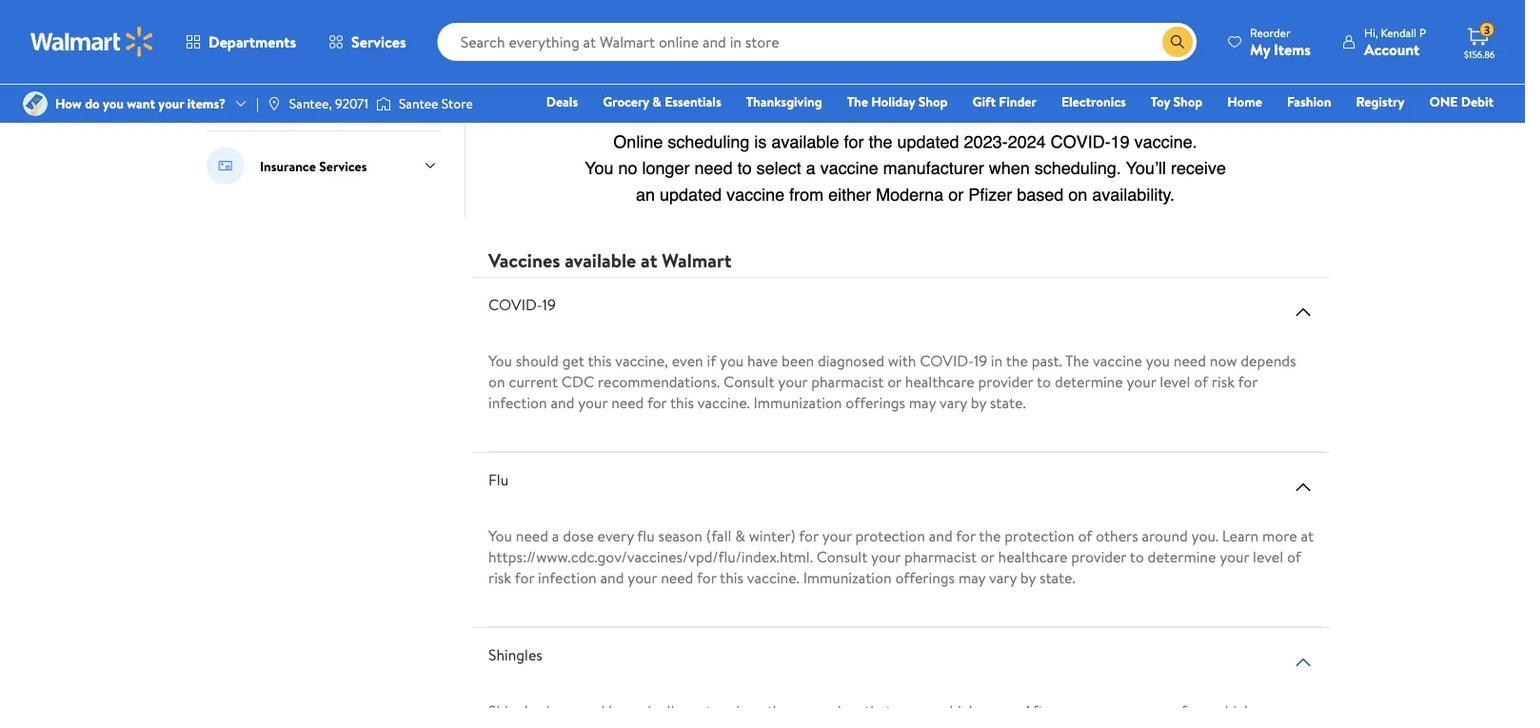 Task type: locate. For each thing, give the bounding box(es) containing it.
services inside dropdown button
[[351, 31, 406, 52]]

0 horizontal spatial level
[[1160, 371, 1190, 392]]

state. inside you need a dose every flu season (fall & winter) for your protection and for the protection of others around you. learn more at https://www.cdc.gov/vaccines/vpd/flu/index.html. consult your pharmacist or healthcare provider to determine your level of risk for infection and your need for this vaccine. immunization offerings may vary by state.
[[1040, 568, 1076, 589]]

1 vertical spatial may
[[909, 392, 936, 413]]

vaccine.
[[698, 392, 750, 413], [747, 568, 800, 589]]

1 you from the top
[[488, 351, 512, 371]]

0 vertical spatial with
[[549, 12, 573, 31]]

1 protection from the left
[[856, 526, 925, 547]]

may inside you need a dose every flu season (fall & winter) for your protection and for the protection of others around you. learn more at https://www.cdc.gov/vaccines/vpd/flu/index.html. consult your pharmacist or healthcare provider to determine your level of risk for infection and your need for this vaccine. immunization offerings may vary by state.
[[959, 568, 986, 589]]

with
[[549, 12, 573, 31], [888, 351, 916, 371]]

0 vertical spatial risk
[[1212, 371, 1235, 392]]

0 vertical spatial services
[[351, 31, 406, 52]]

risk inside you should get this vaccine, even if you have been diagnosed with covid-19 in the past. the vaccine you need now depends on current cdc recommendations. consult your pharmacist or healthcare provider to determine your level of risk for infection and your need for this vaccine. immunization offerings may vary by state.
[[1212, 371, 1235, 392]]

shop
[[919, 92, 948, 111], [1174, 92, 1203, 111]]

1 vertical spatial state.
[[1040, 568, 1076, 589]]

1 horizontal spatial the
[[1065, 351, 1089, 371]]

covid- inside you should get this vaccine, even if you have been diagnosed with covid-19 in the past. the vaccine you need now depends on current cdc recommendations. consult your pharmacist or healthcare provider to determine your level of risk for infection and your need for this vaccine. immunization offerings may vary by state.
[[920, 351, 974, 371]]

you
[[103, 94, 124, 113], [720, 351, 744, 371], [1146, 351, 1170, 371]]

risk left depends
[[1212, 371, 1235, 392]]

0 horizontal spatial with
[[549, 12, 573, 31]]

level
[[1160, 371, 1190, 392], [1253, 547, 1284, 568]]

of inside you should get this vaccine, even if you have been diagnosed with covid-19 in the past. the vaccine you need now depends on current cdc recommendations. consult your pharmacist or healthcare provider to determine your level of risk for infection and your need for this vaccine. immunization offerings may vary by state.
[[1194, 371, 1208, 392]]

& inside grocery & essentials link
[[653, 92, 662, 111]]

with left most
[[549, 12, 573, 31]]

2 shop from the left
[[1174, 92, 1203, 111]]

& inside you need a dose every flu season (fall & winter) for your protection and for the protection of others around you. learn more at https://www.cdc.gov/vaccines/vpd/flu/index.html. consult your pharmacist or healthcare provider to determine your level of risk for infection and your need for this vaccine. immunization offerings may vary by state.
[[735, 526, 745, 547]]

1 horizontal spatial or
[[981, 547, 995, 568]]

0 horizontal spatial the
[[847, 92, 868, 111]]

1 vertical spatial this
[[670, 392, 694, 413]]

you right if
[[720, 351, 744, 371]]

0 vertical spatial the
[[847, 92, 868, 111]]

toy shop link
[[1142, 91, 1211, 112]]

0 horizontal spatial may
[[855, 12, 879, 31]]

1 horizontal spatial provider
[[1071, 547, 1127, 568]]

 image for santee, 92071
[[266, 96, 282, 111]]

walmart health image
[[207, 77, 245, 115]]

offerings
[[846, 392, 905, 413], [895, 568, 955, 589]]

1 vertical spatial immunization
[[803, 568, 892, 589]]

covid- left in
[[920, 351, 974, 371]]

0 vertical spatial healthcare
[[905, 371, 975, 392]]

immunization inside you should get this vaccine, even if you have been diagnosed with covid-19 in the past. the vaccine you need now depends on current cdc recommendations. consult your pharmacist or healthcare provider to determine your level of risk for infection and your need for this vaccine. immunization offerings may vary by state.
[[754, 392, 842, 413]]

the inside you should get this vaccine, even if you have been diagnosed with covid-19 in the past. the vaccine you need now depends on current cdc recommendations. consult your pharmacist or healthcare provider to determine your level of risk for infection and your need for this vaccine. immunization offerings may vary by state.
[[1006, 351, 1028, 371]]

determine
[[1055, 371, 1123, 392], [1148, 547, 1216, 568]]

1 vertical spatial covid-
[[920, 351, 974, 371]]

or
[[888, 371, 902, 392], [981, 547, 995, 568]]

92071
[[335, 94, 368, 113]]

0 vertical spatial vary
[[940, 392, 967, 413]]

2 horizontal spatial this
[[720, 568, 744, 589]]

immunization
[[754, 392, 842, 413], [803, 568, 892, 589]]

at right available
[[641, 247, 657, 273]]

0 vertical spatial provider
[[978, 371, 1033, 392]]

consult right if
[[724, 371, 775, 392]]

2 vertical spatial may
[[959, 568, 986, 589]]

the left 'holiday'
[[847, 92, 868, 111]]

deals link
[[538, 91, 587, 112]]

healthcare left in
[[905, 371, 975, 392]]

1 vertical spatial risk
[[488, 568, 511, 589]]

flu image
[[1292, 476, 1315, 499]]

 image left how at the left
[[23, 91, 48, 116]]

determine inside you need a dose every flu season (fall & winter) for your protection and for the protection of others around you. learn more at https://www.cdc.gov/vaccines/vpd/flu/index.html. consult your pharmacist or healthcare provider to determine your level of risk for infection and your need for this vaccine. immunization offerings may vary by state.
[[1148, 547, 1216, 568]]

1 horizontal spatial 19
[[974, 351, 987, 371]]

the inside you need a dose every flu season (fall & winter) for your protection and for the protection of others around you. learn more at https://www.cdc.gov/vaccines/vpd/flu/index.html. consult your pharmacist or healthcare provider to determine your level of risk for infection and your need for this vaccine. immunization offerings may vary by state.
[[979, 526, 1001, 547]]

depends
[[1241, 351, 1296, 371]]

 image right |
[[266, 96, 282, 111]]

0 horizontal spatial provider
[[978, 371, 1033, 392]]

19 left in
[[974, 351, 987, 371]]

healthcare
[[905, 371, 975, 392], [998, 547, 1068, 568]]

2 vertical spatial &
[[735, 526, 745, 547]]

0 horizontal spatial risk
[[488, 568, 511, 589]]

1 horizontal spatial covid-
[[920, 351, 974, 371]]

0 vertical spatial &
[[735, 12, 744, 31]]

1 horizontal spatial by
[[1021, 568, 1036, 589]]

0 vertical spatial you
[[488, 351, 512, 371]]

recommendations.
[[598, 371, 720, 392]]

&
[[735, 12, 744, 31], [653, 92, 662, 111], [735, 526, 745, 547]]

1 vertical spatial you
[[488, 526, 512, 547]]

for
[[1238, 371, 1258, 392], [647, 392, 667, 413], [799, 526, 819, 547], [956, 526, 976, 547], [515, 568, 534, 589], [697, 568, 716, 589]]

of left 'now'
[[1194, 371, 1208, 392]]

this right get
[[588, 351, 612, 371]]

1 horizontal spatial determine
[[1148, 547, 1216, 568]]

insurances.
[[609, 12, 672, 31]]

do
[[85, 94, 100, 113]]

1 vertical spatial the
[[1065, 351, 1089, 371]]

 image
[[376, 94, 391, 113]]

vision
[[260, 17, 296, 36]]

fashion
[[1287, 92, 1331, 111]]

0 vertical spatial the
[[1006, 351, 1028, 371]]

1 vertical spatial by
[[1021, 568, 1036, 589]]

0 horizontal spatial 19
[[542, 294, 556, 315]]

1 vertical spatial and
[[929, 526, 953, 547]]

shingles
[[488, 645, 543, 666]]

or inside you need a dose every flu season (fall & winter) for your protection and for the protection of others around you. learn more at https://www.cdc.gov/vaccines/vpd/flu/index.html. consult your pharmacist or healthcare provider to determine your level of risk for infection and your need for this vaccine. immunization offerings may vary by state.
[[981, 547, 995, 568]]

level right the you.
[[1253, 547, 1284, 568]]

deals
[[546, 92, 578, 111]]

to left the you.
[[1130, 547, 1144, 568]]

1 horizontal spatial consult
[[817, 547, 868, 568]]

0 vertical spatial infection
[[488, 392, 547, 413]]

flu
[[637, 526, 655, 547]]

electronics link
[[1053, 91, 1135, 112]]

0 horizontal spatial and
[[551, 392, 575, 413]]

1 horizontal spatial and
[[600, 568, 624, 589]]

0 vertical spatial at
[[641, 247, 657, 273]]

0 vertical spatial determine
[[1055, 371, 1123, 392]]

0 horizontal spatial or
[[888, 371, 902, 392]]

services right insurance
[[319, 156, 367, 175]]

available
[[565, 247, 636, 273]]

state. inside you should get this vaccine, even if you have been diagnosed with covid-19 in the past. the vaccine you need now depends on current cdc recommendations. consult your pharmacist or healthcare provider to determine your level of risk for infection and your need for this vaccine. immunization offerings may vary by state.
[[990, 392, 1026, 413]]

hi,
[[1364, 24, 1378, 40]]

the holiday shop
[[847, 92, 948, 111]]

0 vertical spatial this
[[588, 351, 612, 371]]

state,
[[675, 12, 708, 31]]

1 vertical spatial level
[[1253, 547, 1284, 568]]

2 vertical spatial this
[[720, 568, 744, 589]]

you inside you should get this vaccine, even if you have been diagnosed with covid-19 in the past. the vaccine you need now depends on current cdc recommendations. consult your pharmacist or healthcare provider to determine your level of risk for infection and your need for this vaccine. immunization offerings may vary by state.
[[488, 351, 512, 371]]

0 vertical spatial by
[[971, 392, 986, 413]]

1 vertical spatial at
[[1301, 526, 1314, 547]]

may
[[855, 12, 879, 31], [909, 392, 936, 413], [959, 568, 986, 589]]

2 horizontal spatial and
[[929, 526, 953, 547]]

Search search field
[[438, 23, 1197, 61]]

1 vertical spatial walmart
[[662, 247, 732, 273]]

hi, kendall p account
[[1364, 24, 1426, 60]]

0 horizontal spatial the
[[979, 526, 1001, 547]]

consult
[[724, 371, 775, 392], [817, 547, 868, 568]]

vaccine. down if
[[698, 392, 750, 413]]

0 horizontal spatial covid-
[[488, 294, 542, 315]]

& inside the *$0 copay with most insurances. state, age & health restrictions may apply.
[[735, 12, 744, 31]]

infection down dose
[[538, 568, 597, 589]]

at right more
[[1301, 526, 1314, 547]]

1 vertical spatial vaccine.
[[747, 568, 800, 589]]

offerings inside you should get this vaccine, even if you have been diagnosed with covid-19 in the past. the vaccine you need now depends on current cdc recommendations. consult your pharmacist or healthcare provider to determine your level of risk for infection and your need for this vaccine. immunization offerings may vary by state.
[[846, 392, 905, 413]]

you
[[488, 351, 512, 371], [488, 526, 512, 547]]

1 horizontal spatial may
[[909, 392, 936, 413]]

you left a
[[488, 526, 512, 547]]

0 vertical spatial immunization
[[754, 392, 842, 413]]

0 vertical spatial and
[[551, 392, 575, 413]]

the
[[1006, 351, 1028, 371], [979, 526, 1001, 547]]

1 horizontal spatial vary
[[989, 568, 1017, 589]]

you right do
[[103, 94, 124, 113]]

learn
[[1222, 526, 1259, 547]]

every
[[598, 526, 634, 547]]

need down the season
[[661, 568, 694, 589]]

1 vertical spatial the
[[979, 526, 1001, 547]]

1 vertical spatial provider
[[1071, 547, 1127, 568]]

most
[[577, 12, 606, 31]]

risk
[[1212, 371, 1235, 392], [488, 568, 511, 589]]

1 vertical spatial offerings
[[895, 568, 955, 589]]

center
[[299, 17, 339, 36]]

0 horizontal spatial walmart
[[260, 87, 309, 105]]

healthcare left others
[[998, 547, 1068, 568]]

with right diagnosed
[[888, 351, 916, 371]]

0 horizontal spatial healthcare
[[905, 371, 975, 392]]

covid- down vaccines
[[488, 294, 542, 315]]

vaccine. down winter)
[[747, 568, 800, 589]]

you right vaccine
[[1146, 351, 1170, 371]]

0 horizontal spatial to
[[1037, 371, 1051, 392]]

1 horizontal spatial the
[[1006, 351, 1028, 371]]

1 vertical spatial determine
[[1148, 547, 1216, 568]]

items?
[[187, 94, 226, 113]]

determine left learn
[[1148, 547, 1216, 568]]

thanksgiving link
[[738, 91, 831, 112]]

the inside you should get this vaccine, even if you have been diagnosed with covid-19 in the past. the vaccine you need now depends on current cdc recommendations. consult your pharmacist or healthcare provider to determine your level of risk for infection and your need for this vaccine. immunization offerings may vary by state.
[[1065, 351, 1089, 371]]

this down (fall
[[720, 568, 744, 589]]

1 vertical spatial infection
[[538, 568, 597, 589]]

 image
[[23, 91, 48, 116], [266, 96, 282, 111]]

determine right in
[[1055, 371, 1123, 392]]

1 horizontal spatial with
[[888, 351, 916, 371]]

0 vertical spatial offerings
[[846, 392, 905, 413]]

state.
[[990, 392, 1026, 413], [1040, 568, 1076, 589]]

2 protection from the left
[[1005, 526, 1075, 547]]

reorder
[[1250, 24, 1291, 40]]

1 horizontal spatial  image
[[266, 96, 282, 111]]

level inside you need a dose every flu season (fall & winter) for your protection and for the protection of others around you. learn more at https://www.cdc.gov/vaccines/vpd/flu/index.html. consult your pharmacist or healthcare provider to determine your level of risk for infection and your need for this vaccine. immunization offerings may vary by state.
[[1253, 547, 1284, 568]]

store
[[442, 94, 473, 113]]

of right learn
[[1287, 547, 1301, 568]]

19
[[542, 294, 556, 315], [974, 351, 987, 371]]

0 vertical spatial to
[[1037, 371, 1051, 392]]

season
[[658, 526, 703, 547]]

0 vertical spatial 19
[[542, 294, 556, 315]]

0 horizontal spatial protection
[[856, 526, 925, 547]]

shop right toy
[[1174, 92, 1203, 111]]

0 horizontal spatial  image
[[23, 91, 48, 116]]

& right age
[[735, 12, 744, 31]]

you inside you need a dose every flu season (fall & winter) for your protection and for the protection of others around you. learn more at https://www.cdc.gov/vaccines/vpd/flu/index.html. consult your pharmacist or healthcare provider to determine your level of risk for infection and your need for this vaccine. immunization offerings may vary by state.
[[488, 526, 512, 547]]

walmart health
[[260, 87, 351, 105]]

pharmacist inside you need a dose every flu season (fall & winter) for your protection and for the protection of others around you. learn more at https://www.cdc.gov/vaccines/vpd/flu/index.html. consult your pharmacist or healthcare provider to determine your level of risk for infection and your need for this vaccine. immunization offerings may vary by state.
[[904, 547, 977, 568]]

0 vertical spatial may
[[855, 12, 879, 31]]

of
[[1194, 371, 1208, 392], [1078, 526, 1092, 547], [1287, 547, 1301, 568]]

vaccines
[[488, 247, 560, 273]]

0 vertical spatial state.
[[990, 392, 1026, 413]]

1 horizontal spatial of
[[1194, 371, 1208, 392]]

1 horizontal spatial risk
[[1212, 371, 1235, 392]]

at
[[641, 247, 657, 273], [1301, 526, 1314, 547]]

pharmacist
[[811, 371, 884, 392], [904, 547, 977, 568]]

pharmacist inside you should get this vaccine, even if you have been diagnosed with covid-19 in the past. the vaccine you need now depends on current cdc recommendations. consult your pharmacist or healthcare provider to determine your level of risk for infection and your need for this vaccine. immunization offerings may vary by state.
[[811, 371, 884, 392]]

& right (fall
[[735, 526, 745, 547]]

winter)
[[749, 526, 796, 547]]

may inside the *$0 copay with most insurances. state, age & health restrictions may apply.
[[855, 12, 879, 31]]

my
[[1250, 39, 1270, 60]]

0 vertical spatial consult
[[724, 371, 775, 392]]

with inside the *$0 copay with most insurances. state, age & health restrictions may apply.
[[549, 12, 573, 31]]

19 down vaccines
[[542, 294, 556, 315]]

in
[[991, 351, 1003, 371]]

vaccine. inside you need a dose every flu season (fall & winter) for your protection and for the protection of others around you. learn more at https://www.cdc.gov/vaccines/vpd/flu/index.html. consult your pharmacist or healthcare provider to determine your level of risk for infection and your need for this vaccine. immunization offerings may vary by state.
[[747, 568, 800, 589]]

holiday
[[871, 92, 915, 111]]

electronics
[[1062, 92, 1126, 111]]

risk up shingles
[[488, 568, 511, 589]]

1 horizontal spatial this
[[670, 392, 694, 413]]

0 horizontal spatial determine
[[1055, 371, 1123, 392]]

infection down should
[[488, 392, 547, 413]]

1 vertical spatial healthcare
[[998, 547, 1068, 568]]

infection inside you should get this vaccine, even if you have been diagnosed with covid-19 in the past. the vaccine you need now depends on current cdc recommendations. consult your pharmacist or healthcare provider to determine your level of risk for infection and your need for this vaccine. immunization offerings may vary by state.
[[488, 392, 547, 413]]

departments
[[209, 31, 296, 52]]

to right in
[[1037, 371, 1051, 392]]

1 vertical spatial or
[[981, 547, 995, 568]]

0 horizontal spatial pharmacist
[[811, 371, 884, 392]]

you left should
[[488, 351, 512, 371]]

0 horizontal spatial consult
[[724, 371, 775, 392]]

2 you from the top
[[488, 526, 512, 547]]

current
[[509, 371, 558, 392]]

services right 'center'
[[351, 31, 406, 52]]

p
[[1420, 24, 1426, 40]]

& right grocery
[[653, 92, 662, 111]]

and
[[551, 392, 575, 413], [929, 526, 953, 547], [600, 568, 624, 589]]

around
[[1142, 526, 1188, 547]]

infection
[[488, 392, 547, 413], [538, 568, 597, 589]]

protection
[[856, 526, 925, 547], [1005, 526, 1075, 547]]

1 horizontal spatial at
[[1301, 526, 1314, 547]]

walmart image
[[30, 27, 154, 57]]

vaccine,
[[615, 351, 668, 371]]

immunization inside you need a dose every flu season (fall & winter) for your protection and for the protection of others around you. learn more at https://www.cdc.gov/vaccines/vpd/flu/index.html. consult your pharmacist or healthcare provider to determine your level of risk for infection and your need for this vaccine. immunization offerings may vary by state.
[[803, 568, 892, 589]]

consult right winter)
[[817, 547, 868, 568]]

0 horizontal spatial shop
[[919, 92, 948, 111]]

of left others
[[1078, 526, 1092, 547]]

covid-
[[488, 294, 542, 315], [920, 351, 974, 371]]

to
[[1037, 371, 1051, 392], [1130, 547, 1144, 568]]

santee,
[[289, 94, 332, 113]]

shop right 'holiday'
[[919, 92, 948, 111]]

one debit walmart+
[[1430, 92, 1494, 138]]

your
[[158, 94, 184, 113], [778, 371, 808, 392], [1127, 371, 1156, 392], [578, 392, 608, 413], [822, 526, 852, 547], [871, 547, 901, 568], [1220, 547, 1249, 568], [628, 568, 657, 589]]

level left 'now'
[[1160, 371, 1190, 392]]

0 horizontal spatial state.
[[990, 392, 1026, 413]]

vary inside you should get this vaccine, even if you have been diagnosed with covid-19 in the past. the vaccine you need now depends on current cdc recommendations. consult your pharmacist or healthcare provider to determine your level of risk for infection and your need for this vaccine. immunization offerings may vary by state.
[[940, 392, 967, 413]]

1 horizontal spatial protection
[[1005, 526, 1075, 547]]

1 vertical spatial vary
[[989, 568, 1017, 589]]

the right the past.
[[1065, 351, 1089, 371]]

vaccine. inside you should get this vaccine, even if you have been diagnosed with covid-19 in the past. the vaccine you need now depends on current cdc recommendations. consult your pharmacist or healthcare provider to determine your level of risk for infection and your need for this vaccine. immunization offerings may vary by state.
[[698, 392, 750, 413]]

0 vertical spatial pharmacist
[[811, 371, 884, 392]]

this down even
[[670, 392, 694, 413]]

1 horizontal spatial level
[[1253, 547, 1284, 568]]

0 horizontal spatial vary
[[940, 392, 967, 413]]



Task type: describe. For each thing, give the bounding box(es) containing it.
0 horizontal spatial of
[[1078, 526, 1092, 547]]

this inside you need a dose every flu season (fall & winter) for your protection and for the protection of others around you. learn more at https://www.cdc.gov/vaccines/vpd/flu/index.html. consult your pharmacist or healthcare provider to determine your level of risk for infection and your need for this vaccine. immunization offerings may vary by state.
[[720, 568, 744, 589]]

offerings inside you need a dose every flu season (fall & winter) for your protection and for the protection of others around you. learn more at https://www.cdc.gov/vaccines/vpd/flu/index.html. consult your pharmacist or healthcare provider to determine your level of risk for infection and your need for this vaccine. immunization offerings may vary by state.
[[895, 568, 955, 589]]

you for https://www.cdc.gov/vaccines/vpd/flu/index.html.
[[488, 526, 512, 547]]

more
[[1263, 526, 1297, 547]]

walmart+
[[1437, 119, 1494, 138]]

departments button
[[169, 19, 312, 65]]

Walmart Site-Wide search field
[[438, 23, 1197, 61]]

should
[[516, 351, 559, 371]]

copay
[[512, 12, 546, 31]]

consult inside you should get this vaccine, even if you have been diagnosed with covid-19 in the past. the vaccine you need now depends on current cdc recommendations. consult your pharmacist or healthcare provider to determine your level of risk for infection and your need for this vaccine. immunization offerings may vary by state.
[[724, 371, 775, 392]]

*$0
[[488, 12, 509, 31]]

vary inside you need a dose every flu season (fall & winter) for your protection and for the protection of others around you. learn more at https://www.cdc.gov/vaccines/vpd/flu/index.html. consult your pharmacist or healthcare provider to determine your level of risk for infection and your need for this vaccine. immunization offerings may vary by state.
[[989, 568, 1017, 589]]

vaccines available at walmart
[[488, 247, 732, 273]]

apply.
[[488, 33, 521, 52]]

1 horizontal spatial walmart
[[662, 247, 732, 273]]

vision center
[[260, 17, 339, 36]]

|
[[256, 94, 259, 113]]

the for in
[[1006, 351, 1028, 371]]

with inside you should get this vaccine, even if you have been diagnosed with covid-19 in the past. the vaccine you need now depends on current cdc recommendations. consult your pharmacist or healthcare provider to determine your level of risk for infection and your need for this vaccine. immunization offerings may vary by state.
[[888, 351, 916, 371]]

risk inside you need a dose every flu season (fall & winter) for your protection and for the protection of others around you. learn more at https://www.cdc.gov/vaccines/vpd/flu/index.html. consult your pharmacist or healthcare provider to determine your level of risk for infection and your need for this vaccine. immunization offerings may vary by state.
[[488, 568, 511, 589]]

to inside you need a dose every flu season (fall & winter) for your protection and for the protection of others around you. learn more at https://www.cdc.gov/vaccines/vpd/flu/index.html. consult your pharmacist or healthcare provider to determine your level of risk for infection and your need for this vaccine. immunization offerings may vary by state.
[[1130, 547, 1144, 568]]

determine inside you should get this vaccine, even if you have been diagnosed with covid-19 in the past. the vaccine you need now depends on current cdc recommendations. consult your pharmacist or healthcare provider to determine your level of risk for infection and your need for this vaccine. immunization offerings may vary by state.
[[1055, 371, 1123, 392]]

fashion link
[[1279, 91, 1340, 112]]

1 shop from the left
[[919, 92, 948, 111]]

0 horizontal spatial this
[[588, 351, 612, 371]]

if
[[707, 351, 716, 371]]

and inside you should get this vaccine, even if you have been diagnosed with covid-19 in the past. the vaccine you need now depends on current cdc recommendations. consult your pharmacist or healthcare provider to determine your level of risk for infection and your need for this vaccine. immunization offerings may vary by state.
[[551, 392, 575, 413]]

at inside you need a dose every flu season (fall & winter) for your protection and for the protection of others around you. learn more at https://www.cdc.gov/vaccines/vpd/flu/index.html. consult your pharmacist or healthcare provider to determine your level of risk for infection and your need for this vaccine. immunization offerings may vary by state.
[[1301, 526, 1314, 547]]

one
[[1430, 92, 1458, 111]]

debit
[[1461, 92, 1494, 111]]

covid 19 image
[[1292, 301, 1315, 324]]

0 horizontal spatial you
[[103, 94, 124, 113]]

santee store
[[399, 94, 473, 113]]

you should get this vaccine, even if you have been diagnosed with covid-19 in the past. the vaccine you need now depends on current cdc recommendations. consult your pharmacist or healthcare provider to determine your level of risk for infection and your need for this vaccine. immunization offerings may vary by state.
[[488, 351, 1296, 413]]

19 inside you should get this vaccine, even if you have been diagnosed with covid-19 in the past. the vaccine you need now depends on current cdc recommendations. consult your pharmacist or healthcare provider to determine your level of risk for infection and your need for this vaccine. immunization offerings may vary by state.
[[974, 351, 987, 371]]

diagnosed
[[818, 351, 884, 371]]

been
[[782, 351, 814, 371]]

have
[[748, 351, 778, 371]]

walmart insurance services image
[[207, 147, 245, 185]]

need down vaccine,
[[611, 392, 644, 413]]

you for current
[[488, 351, 512, 371]]

by inside you need a dose every flu season (fall & winter) for your protection and for the protection of others around you. learn more at https://www.cdc.gov/vaccines/vpd/flu/index.html. consult your pharmacist or healthcare provider to determine your level of risk for infection and your need for this vaccine. immunization offerings may vary by state.
[[1021, 568, 1036, 589]]

even
[[672, 351, 703, 371]]

to inside you should get this vaccine, even if you have been diagnosed with covid-19 in the past. the vaccine you need now depends on current cdc recommendations. consult your pharmacist or healthcare provider to determine your level of risk for infection and your need for this vaccine. immunization offerings may vary by state.
[[1037, 371, 1051, 392]]

(fall
[[706, 526, 732, 547]]

shingles image
[[1292, 651, 1315, 674]]

need left 'now'
[[1174, 351, 1206, 371]]

essentials
[[665, 92, 721, 111]]

walmart+ link
[[1429, 118, 1502, 139]]

level inside you should get this vaccine, even if you have been diagnosed with covid-19 in the past. the vaccine you need now depends on current cdc recommendations. consult your pharmacist or healthcare provider to determine your level of risk for infection and your need for this vaccine. immunization offerings may vary by state.
[[1160, 371, 1190, 392]]

age
[[712, 12, 732, 31]]

gift finder link
[[964, 91, 1045, 112]]

how do you want your items?
[[55, 94, 226, 113]]

provider inside you should get this vaccine, even if you have been diagnosed with covid-19 in the past. the vaccine you need now depends on current cdc recommendations. consult your pharmacist or healthcare provider to determine your level of risk for infection and your need for this vaccine. immunization offerings may vary by state.
[[978, 371, 1033, 392]]

santee
[[399, 94, 438, 113]]

you.
[[1192, 526, 1219, 547]]

dose
[[563, 526, 594, 547]]

1 horizontal spatial you
[[720, 351, 744, 371]]

grocery & essentials link
[[594, 91, 730, 112]]

covid-19
[[488, 294, 556, 315]]

flu
[[488, 470, 509, 490]]

2 horizontal spatial you
[[1146, 351, 1170, 371]]

finder
[[999, 92, 1037, 111]]

or inside you should get this vaccine, even if you have been diagnosed with covid-19 in the past. the vaccine you need now depends on current cdc recommendations. consult your pharmacist or healthcare provider to determine your level of risk for infection and your need for this vaccine. immunization offerings may vary by state.
[[888, 371, 902, 392]]

you need a dose every flu season (fall & winter) for your protection and for the protection of others around you. learn more at https://www.cdc.gov/vaccines/vpd/flu/index.html. consult your pharmacist or healthcare provider to determine your level of risk for infection and your need for this vaccine. immunization offerings may vary by state.
[[488, 526, 1314, 589]]

vision center image
[[207, 8, 245, 46]]

reorder my items
[[1250, 24, 1311, 60]]

healthcare inside you need a dose every flu season (fall & winter) for your protection and for the protection of others around you. learn more at https://www.cdc.gov/vaccines/vpd/flu/index.html. consult your pharmacist or healthcare provider to determine your level of risk for infection and your need for this vaccine. immunization offerings may vary by state.
[[998, 547, 1068, 568]]

on
[[488, 371, 505, 392]]

2 horizontal spatial of
[[1287, 547, 1301, 568]]

cdc
[[562, 371, 594, 392]]

grocery
[[603, 92, 649, 111]]

2 vertical spatial and
[[600, 568, 624, 589]]

want
[[127, 94, 155, 113]]

0 vertical spatial walmart
[[260, 87, 309, 105]]

$156.86
[[1464, 48, 1495, 60]]

thanksgiving
[[746, 92, 822, 111]]

https://www.cdc.gov/vaccines/vpd/flu/index.html.
[[488, 547, 813, 568]]

santee, 92071
[[289, 94, 368, 113]]

insurance
[[260, 156, 316, 175]]

3
[[1484, 22, 1490, 38]]

toy shop
[[1151, 92, 1203, 111]]

insurance services
[[260, 156, 367, 175]]

need left a
[[516, 526, 548, 547]]

healthcare inside you should get this vaccine, even if you have been diagnosed with covid-19 in the past. the vaccine you need now depends on current cdc recommendations. consult your pharmacist or healthcare provider to determine your level of risk for infection and your need for this vaccine. immunization offerings may vary by state.
[[905, 371, 975, 392]]

get
[[562, 351, 585, 371]]

vaccine
[[1093, 351, 1142, 371]]

1 vertical spatial services
[[319, 156, 367, 175]]

one debit link
[[1421, 91, 1502, 112]]

items
[[1274, 39, 1311, 60]]

search icon image
[[1170, 34, 1185, 50]]

the for for
[[979, 526, 1001, 547]]

home
[[1228, 92, 1263, 111]]

by inside you should get this vaccine, even if you have been diagnosed with covid-19 in the past. the vaccine you need now depends on current cdc recommendations. consult your pharmacist or healthcare provider to determine your level of risk for infection and your need for this vaccine. immunization offerings may vary by state.
[[971, 392, 986, 413]]

home link
[[1219, 91, 1271, 112]]

restrictions
[[787, 12, 852, 31]]

registry link
[[1348, 91, 1413, 112]]

others
[[1096, 526, 1138, 547]]

toy
[[1151, 92, 1170, 111]]

services button
[[312, 19, 422, 65]]

consult inside you need a dose every flu season (fall & winter) for your protection and for the protection of others around you. learn more at https://www.cdc.gov/vaccines/vpd/flu/index.html. consult your pharmacist or healthcare provider to determine your level of risk for infection and your need for this vaccine. immunization offerings may vary by state.
[[817, 547, 868, 568]]

infection inside you need a dose every flu season (fall & winter) for your protection and for the protection of others around you. learn more at https://www.cdc.gov/vaccines/vpd/flu/index.html. consult your pharmacist or healthcare provider to determine your level of risk for infection and your need for this vaccine. immunization offerings may vary by state.
[[538, 568, 597, 589]]

gift finder
[[973, 92, 1037, 111]]

health
[[312, 87, 351, 105]]

grocery & essentials
[[603, 92, 721, 111]]

kendall
[[1381, 24, 1417, 40]]

the inside the holiday shop link
[[847, 92, 868, 111]]

past.
[[1032, 351, 1062, 371]]

may inside you should get this vaccine, even if you have been diagnosed with covid-19 in the past. the vaccine you need now depends on current cdc recommendations. consult your pharmacist or healthcare provider to determine your level of risk for infection and your need for this vaccine. immunization offerings may vary by state.
[[909, 392, 936, 413]]

*$0 copay with most insurances. state, age & health restrictions may apply.
[[488, 12, 879, 52]]

 image for how do you want your items?
[[23, 91, 48, 116]]

now
[[1210, 351, 1237, 371]]

a
[[552, 526, 559, 547]]

0 horizontal spatial at
[[641, 247, 657, 273]]

0 vertical spatial covid-
[[488, 294, 542, 315]]

provider inside you need a dose every flu season (fall & winter) for your protection and for the protection of others around you. learn more at https://www.cdc.gov/vaccines/vpd/flu/index.html. consult your pharmacist or healthcare provider to determine your level of risk for infection and your need for this vaccine. immunization offerings may vary by state.
[[1071, 547, 1127, 568]]

registry
[[1356, 92, 1405, 111]]

gift
[[973, 92, 996, 111]]



Task type: vqa. For each thing, say whether or not it's contained in the screenshot.
*$0 copay with most insurances. State, age & health restrictions may apply.
yes



